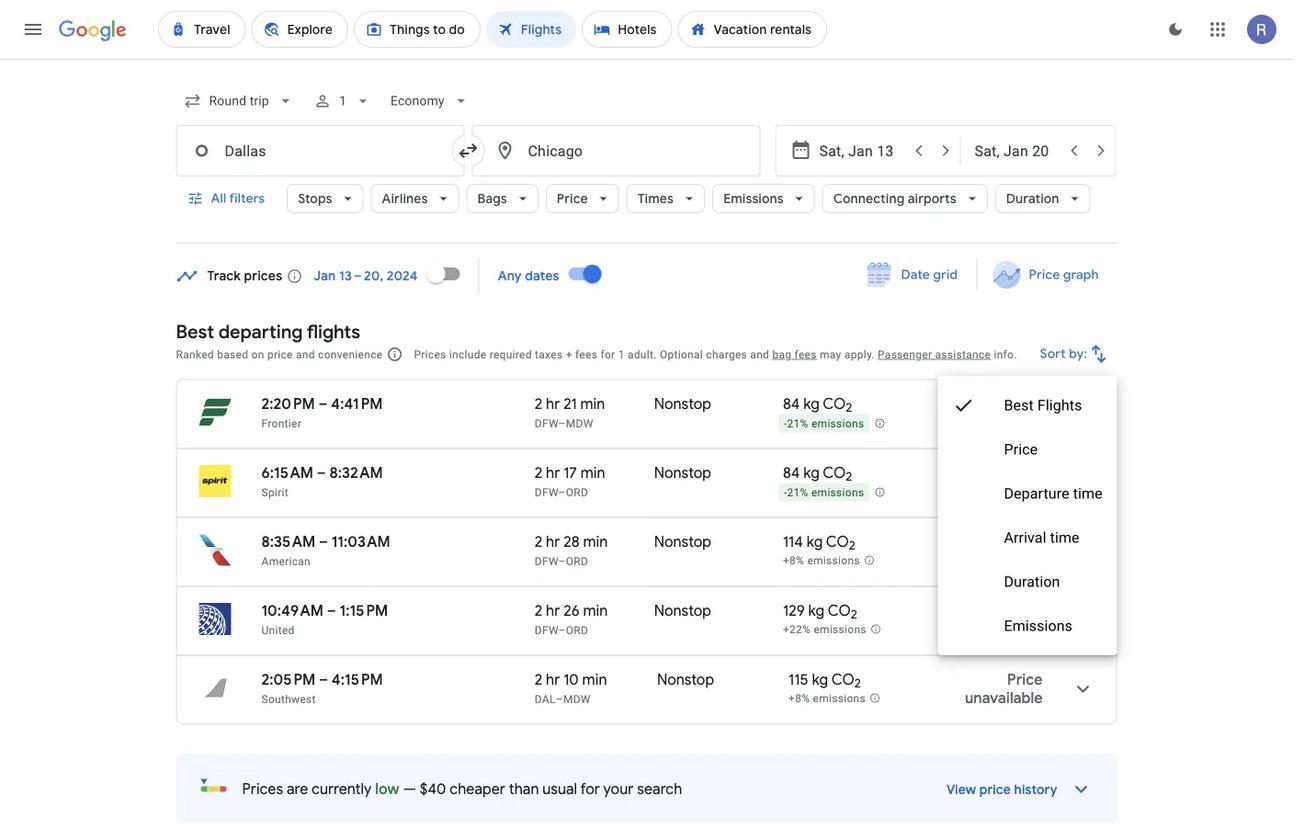 Task type: vqa. For each thing, say whether or not it's contained in the screenshot.
The 2:05 Pm – 4:15 Pm Southwest
yes



Task type: describe. For each thing, give the bounding box(es) containing it.
- for 2 hr 21 min
[[784, 418, 787, 430]]

select your sort order. menu
[[938, 376, 1118, 656]]

time for arrival time
[[1050, 529, 1080, 547]]

total duration 2 hr 17 min. element
[[535, 463, 654, 485]]

Arrival time: 1:15 PM. text field
[[340, 601, 388, 620]]

ord for 26
[[566, 624, 589, 637]]

spirit
[[262, 486, 289, 499]]

– inside the 2 hr 26 min dfw – ord
[[559, 624, 566, 637]]

+8% emissions for 114
[[783, 555, 860, 567]]

charges
[[706, 348, 748, 361]]

Arrival time: 8:32 AM. text field
[[330, 463, 383, 482]]

view
[[947, 782, 977, 799]]

low
[[375, 780, 400, 799]]

co for 2 hr 26 min
[[828, 601, 851, 620]]

10:49 am – 1:15 pm united
[[262, 601, 388, 637]]

best departing flights main content
[[176, 252, 1118, 829]]

1 button
[[306, 79, 380, 123]]

dates
[[525, 268, 560, 285]]

84 for 2 hr 17 min
[[783, 463, 800, 482]]

kg for 2 hr 28 min
[[807, 532, 823, 551]]

apply.
[[845, 348, 875, 361]]

dfw for 2 hr 26 min
[[535, 624, 559, 637]]

emissions for 115
[[813, 692, 866, 705]]

passenger
[[878, 348, 933, 361]]

2 inside the 115 kg co 2
[[855, 676, 861, 692]]

bag
[[773, 348, 792, 361]]

129 kg co 2
[[783, 601, 858, 623]]

jan
[[314, 268, 336, 285]]

trip for 84
[[1026, 487, 1043, 500]]

Arrival time: 4:41 PM. text field
[[331, 394, 383, 413]]

$178 for $178 text box
[[1012, 532, 1043, 551]]

26
[[564, 601, 580, 620]]

price graph button
[[981, 258, 1114, 291]]

search
[[637, 780, 682, 799]]

this price for this flight doesn't include overhead bin access. if you need a carry-on bag, use the bags filter to update prices. image for $178
[[990, 599, 1012, 621]]

—
[[403, 780, 416, 799]]

2 down apply.
[[846, 400, 853, 416]]

flight details. leaves dallas love field at 2:05 pm on saturday, january 13 and arrives at chicago midway international airport at 4:15 pm on saturday, january 13. image
[[1061, 667, 1106, 711]]

times
[[638, 190, 674, 207]]

+22% emissions
[[783, 624, 867, 636]]

price graph
[[1029, 267, 1099, 283]]

none text field inside search box
[[176, 125, 465, 177]]

may
[[820, 348, 842, 361]]

best flights
[[1004, 397, 1082, 414]]

emissions for 129
[[814, 624, 867, 636]]

connecting
[[834, 190, 905, 207]]

0 vertical spatial for
[[601, 348, 615, 361]]

Departure time: 6:15 AM. text field
[[262, 463, 314, 482]]

0 vertical spatial price
[[267, 348, 293, 361]]

hr for 17
[[546, 463, 560, 482]]

currently
[[312, 780, 372, 799]]

178 US dollars text field
[[1012, 601, 1043, 620]]

usual
[[543, 780, 577, 799]]

graph
[[1063, 267, 1099, 283]]

- for 2 hr 17 min
[[784, 487, 787, 499]]

date
[[902, 267, 931, 283]]

ord for 28
[[566, 555, 589, 568]]

10
[[564, 670, 579, 689]]

2 inside 129 kg co 2
[[851, 607, 858, 623]]

1 fees from the left
[[576, 348, 598, 361]]

airlines button
[[371, 177, 459, 221]]

track prices
[[207, 268, 283, 285]]

2 inside the 2 hr 26 min dfw – ord
[[535, 601, 543, 620]]

main menu image
[[22, 18, 44, 40]]

bags button
[[467, 177, 539, 221]]

emissions inside select your sort order. "menu"
[[1004, 617, 1073, 635]]

sort by: button
[[1033, 332, 1118, 376]]

emissions for 114
[[808, 555, 860, 567]]

history
[[1015, 782, 1058, 799]]

this price for this flight doesn't include overhead bin access. if you need a carry-on bag, use the bags filter to update prices. image for $38
[[996, 392, 1018, 414]]

84 kg co 2 for 2 hr 21 min
[[783, 394, 853, 416]]

0 horizontal spatial for
[[581, 780, 600, 799]]

include
[[449, 348, 487, 361]]

price inside price unavailable
[[1008, 670, 1043, 689]]

price unavailable
[[965, 670, 1043, 707]]

178 US dollars text field
[[1012, 532, 1043, 551]]

round for 129
[[993, 625, 1023, 638]]

min for 2 hr 26 min
[[583, 601, 608, 620]]

2 inside 114 kg co 2
[[849, 538, 856, 554]]

-21% emissions for 2 hr 21 min
[[784, 418, 865, 430]]

– inside 2 hr 28 min dfw – ord
[[559, 555, 566, 568]]

Arrival time: 11:03 AM. text field
[[332, 532, 391, 551]]

round for 84
[[993, 487, 1023, 500]]

all filters
[[211, 190, 265, 207]]

emissions button
[[713, 177, 815, 221]]

change appearance image
[[1154, 7, 1198, 51]]

prices for prices include required taxes + fees for 1 adult. optional charges and bag fees may apply. passenger assistance
[[414, 348, 446, 361]]

+8% for 114
[[783, 555, 805, 567]]

learn more about tracked prices image
[[286, 268, 303, 285]]

prices
[[244, 268, 283, 285]]

sort
[[1041, 346, 1066, 362]]

united
[[262, 624, 295, 637]]

leaves dallas/fort worth international airport at 10:49 am on saturday, january 13 and arrives at o'hare international airport at 1:15 pm on saturday, january 13. element
[[262, 601, 388, 620]]

17
[[564, 463, 577, 482]]

all filters button
[[176, 177, 280, 221]]

are
[[287, 780, 308, 799]]

emissions down may
[[812, 418, 865, 430]]

airports
[[908, 190, 957, 207]]

cheaper
[[450, 780, 506, 799]]

min for 2 hr 21 min
[[581, 394, 605, 413]]

view price history image
[[1060, 767, 1104, 811]]

nonstop for 2 hr 26 min
[[654, 601, 712, 620]]

Arrival time: 4:15 PM. text field
[[332, 670, 383, 689]]

assistance
[[935, 348, 991, 361]]

8:32 am
[[330, 463, 383, 482]]

trip for 129
[[1026, 625, 1043, 638]]

mdw for 21
[[566, 417, 594, 430]]

min for 2 hr 17 min
[[581, 463, 606, 482]]

nonstop flight. element for 2 hr 28 min
[[654, 532, 712, 554]]

11:03 am
[[332, 532, 391, 551]]

8:35 am
[[262, 532, 316, 551]]

round trip for 129
[[993, 625, 1043, 638]]

any dates
[[498, 268, 560, 285]]

4:41 pm
[[331, 394, 383, 413]]

2 and from the left
[[751, 348, 770, 361]]

kg for 2 hr 17 min
[[804, 463, 820, 482]]

emissions up 114 kg co 2
[[812, 487, 865, 499]]

10:49 am
[[262, 601, 324, 620]]

filters
[[229, 190, 265, 207]]

2:05 pm
[[262, 670, 316, 689]]

– inside '2:05 pm – 4:15 pm southwest'
[[319, 670, 328, 689]]

kg for 2 hr 26 min
[[809, 601, 825, 620]]

2:20 pm
[[262, 394, 315, 413]]

129
[[783, 601, 805, 620]]

swap origin and destination. image
[[457, 140, 479, 162]]

2 inside 2 hr 10 min dal – mdw
[[535, 670, 543, 689]]

115
[[789, 670, 809, 689]]

– inside 10:49 am – 1:15 pm united
[[327, 601, 336, 620]]

on
[[251, 348, 264, 361]]

price button
[[546, 177, 619, 221]]

2 hr 28 min dfw – ord
[[535, 532, 608, 568]]

2 hr 26 min dfw – ord
[[535, 601, 608, 637]]

21% for 2 hr 21 min
[[787, 418, 809, 430]]

2 inside 2 hr 21 min dfw – mdw
[[535, 394, 543, 413]]

unavailable
[[965, 689, 1043, 707]]

Departure time: 2:20 PM. text field
[[262, 394, 315, 413]]

84 kg co 2 for 2 hr 17 min
[[783, 463, 853, 485]]

ord for 17
[[566, 486, 589, 499]]

Departure time: 2:05 PM. text field
[[262, 670, 316, 689]]

nonstop flight. element for 2 hr 21 min
[[654, 394, 712, 416]]

find the best price region
[[176, 252, 1118, 306]]

– inside 2:20 pm – 4:41 pm frontier
[[319, 394, 328, 413]]

Return text field
[[975, 126, 1060, 176]]

– inside 8:35 am – 11:03 am american
[[319, 532, 328, 551]]

your
[[604, 780, 634, 799]]

1 and from the left
[[296, 348, 315, 361]]

departure
[[1004, 485, 1070, 502]]

114 kg co 2
[[783, 532, 856, 554]]

13 – 20,
[[339, 268, 384, 285]]

114
[[783, 532, 803, 551]]

duration button
[[996, 177, 1091, 221]]

bags
[[478, 190, 507, 207]]

all
[[211, 190, 226, 207]]

nonstop flight. element for 2 hr 10 min
[[657, 670, 714, 692]]

+8% for 115
[[789, 692, 810, 705]]

arrival time
[[1004, 529, 1080, 547]]

ranked
[[176, 348, 214, 361]]



Task type: locate. For each thing, give the bounding box(es) containing it.
ord
[[566, 486, 589, 499], [566, 555, 589, 568], [566, 624, 589, 637]]

0 vertical spatial this price for this flight doesn't include overhead bin access. if you need a carry-on bag, use the bags filter to update prices. image
[[996, 392, 1018, 414]]

+8% down the 115
[[789, 692, 810, 705]]

co for 2 hr 10 min
[[832, 670, 855, 689]]

mdw inside 2 hr 10 min dal – mdw
[[564, 693, 591, 706]]

2:05 pm – 4:15 pm southwest
[[262, 670, 383, 706]]

1 vertical spatial 21%
[[787, 487, 809, 499]]

fees right +
[[576, 348, 598, 361]]

1 vertical spatial trip
[[1026, 625, 1043, 638]]

prices left are
[[242, 780, 283, 799]]

price inside button
[[1029, 267, 1060, 283]]

0 vertical spatial 1
[[339, 93, 346, 108]]

kg down bag fees button at the top right of page
[[804, 394, 820, 413]]

+8% emissions down 114 kg co 2
[[783, 555, 860, 567]]

stops
[[298, 190, 332, 207]]

2 up 114 kg co 2
[[846, 469, 853, 485]]

co
[[823, 394, 846, 413], [823, 463, 846, 482], [826, 532, 849, 551], [828, 601, 851, 620], [832, 670, 855, 689]]

date grid
[[902, 267, 958, 283]]

4 dfw from the top
[[535, 624, 559, 637]]

1 inside best departing flights main content
[[618, 348, 625, 361]]

1 horizontal spatial fees
[[795, 348, 817, 361]]

hr left 10
[[546, 670, 560, 689]]

frontier
[[262, 417, 302, 430]]

– down '28'
[[559, 555, 566, 568]]

– inside 2 hr 10 min dal – mdw
[[556, 693, 564, 706]]

any
[[498, 268, 522, 285]]

duration
[[1007, 190, 1060, 207], [1004, 573, 1060, 591]]

0 horizontal spatial emissions
[[724, 190, 784, 207]]

2 -21% emissions from the top
[[784, 487, 865, 499]]

min right the '17'
[[581, 463, 606, 482]]

american
[[262, 555, 311, 568]]

- down bag
[[784, 418, 787, 430]]

leaves dallas/fort worth international airport at 2:20 pm on saturday, january 13 and arrives at chicago midway international airport at 4:41 pm on saturday, january 13. element
[[262, 394, 383, 413]]

and down flights
[[296, 348, 315, 361]]

min inside 2 hr 17 min dfw – ord
[[581, 463, 606, 482]]

mdw down "21"
[[566, 417, 594, 430]]

– left 4:15 pm
[[319, 670, 328, 689]]

prices right "learn more about ranking" icon
[[414, 348, 446, 361]]

kg for 2 hr 21 min
[[804, 394, 820, 413]]

1 vertical spatial -
[[784, 487, 787, 499]]

nonstop for 2 hr 21 min
[[654, 394, 712, 413]]

best departing flights
[[176, 320, 361, 343]]

0 vertical spatial ord
[[566, 486, 589, 499]]

none search field containing all filters
[[176, 79, 1118, 244]]

6:15 am
[[262, 463, 314, 482]]

co up 114 kg co 2
[[823, 463, 846, 482]]

jan 13 – 20, 2024
[[314, 268, 418, 285]]

kg inside 114 kg co 2
[[807, 532, 823, 551]]

this price for this flight doesn't include overhead bin access. if you need a carry-on bag, use the bags filter to update prices. image left flights
[[996, 392, 1018, 414]]

1 hr from the top
[[546, 394, 560, 413]]

nonstop for 2 hr 17 min
[[654, 463, 712, 482]]

1:15 pm
[[340, 601, 388, 620]]

2
[[535, 394, 543, 413], [846, 400, 853, 416], [535, 463, 543, 482], [846, 469, 853, 485], [535, 532, 543, 551], [849, 538, 856, 554], [535, 601, 543, 620], [851, 607, 858, 623], [535, 670, 543, 689], [855, 676, 861, 692]]

1 vertical spatial $178
[[1012, 601, 1043, 620]]

co inside the 115 kg co 2
[[832, 670, 855, 689]]

ord down the '17'
[[566, 486, 589, 499]]

84 kg co 2 up 114 kg co 2
[[783, 463, 853, 485]]

1 vertical spatial 1
[[618, 348, 625, 361]]

hr left "21"
[[546, 394, 560, 413]]

grid
[[934, 267, 958, 283]]

round trip
[[993, 487, 1043, 500], [993, 625, 1043, 638]]

0 vertical spatial time
[[1073, 485, 1103, 502]]

and left bag
[[751, 348, 770, 361]]

price right 'bags' popup button
[[557, 190, 588, 207]]

2 hr 10 min dal – mdw
[[535, 670, 607, 706]]

leaves dallas/fort worth international airport at 6:15 am on saturday, january 13 and arrives at o'hare international airport at 8:32 am on saturday, january 13. element
[[262, 463, 383, 482]]

dfw down total duration 2 hr 17 min. element
[[535, 486, 559, 499]]

emissions inside popup button
[[724, 190, 784, 207]]

round trip up arrival
[[993, 487, 1043, 500]]

0 horizontal spatial and
[[296, 348, 315, 361]]

dfw inside 2 hr 21 min dfw – mdw
[[535, 417, 559, 430]]

1 vertical spatial ord
[[566, 555, 589, 568]]

ord inside 2 hr 28 min dfw – ord
[[566, 555, 589, 568]]

nonstop flight. element
[[654, 394, 712, 416], [654, 463, 712, 485], [654, 532, 712, 554], [654, 601, 712, 623], [657, 670, 714, 692]]

co for 2 hr 21 min
[[823, 394, 846, 413]]

28
[[564, 532, 580, 551]]

duration up 178 us dollars text box
[[1004, 573, 1060, 591]]

min inside the 2 hr 26 min dfw – ord
[[583, 601, 608, 620]]

dfw down total duration 2 hr 28 min. element
[[535, 555, 559, 568]]

dfw for 2 hr 17 min
[[535, 486, 559, 499]]

total duration 2 hr 26 min. element
[[535, 601, 654, 623]]

$178 for 178 us dollars text box
[[1012, 601, 1043, 620]]

1 trip from the top
[[1026, 487, 1043, 500]]

0 vertical spatial 84
[[783, 394, 800, 413]]

2 round trip from the top
[[993, 625, 1043, 638]]

$178 down departure
[[1012, 532, 1043, 551]]

1 vertical spatial prices
[[242, 780, 283, 799]]

1 $178 from the top
[[1012, 532, 1043, 551]]

0 vertical spatial -
[[784, 418, 787, 430]]

1 vertical spatial price
[[980, 782, 1011, 799]]

bag fees button
[[773, 348, 817, 361]]

2 up dal
[[535, 670, 543, 689]]

kg up 114 kg co 2
[[804, 463, 820, 482]]

2 84 from the top
[[783, 463, 800, 482]]

dal
[[535, 693, 556, 706]]

3 dfw from the top
[[535, 555, 559, 568]]

38 US dollars text field
[[1018, 394, 1043, 413]]

loading results progress bar
[[0, 59, 1294, 63]]

0 vertical spatial emissions
[[724, 190, 784, 207]]

best left flights
[[1004, 397, 1034, 414]]

84 up 114
[[783, 463, 800, 482]]

best inside 'radio item'
[[1004, 397, 1034, 414]]

+8% down 114
[[783, 555, 805, 567]]

21%
[[787, 418, 809, 430], [787, 487, 809, 499]]

1 vertical spatial 84 kg co 2
[[783, 463, 853, 485]]

1 vertical spatial mdw
[[564, 693, 591, 706]]

0 vertical spatial 84 kg co 2
[[783, 394, 853, 416]]

$178
[[1012, 532, 1043, 551], [1012, 601, 1043, 620]]

1 vertical spatial best
[[1004, 397, 1034, 414]]

learn more about ranking image
[[386, 346, 403, 363]]

hr inside 2 hr 21 min dfw – mdw
[[546, 394, 560, 413]]

2 hr from the top
[[546, 463, 560, 482]]

total duration 2 hr 28 min. element
[[535, 532, 654, 554]]

2 inside 2 hr 17 min dfw – ord
[[535, 463, 543, 482]]

2 21% from the top
[[787, 487, 809, 499]]

$178 down $178 text box
[[1012, 601, 1043, 620]]

dfw inside the 2 hr 26 min dfw – ord
[[535, 624, 559, 637]]

0 vertical spatial prices
[[414, 348, 446, 361]]

min right "21"
[[581, 394, 605, 413]]

price right view
[[980, 782, 1011, 799]]

dfw inside 2 hr 28 min dfw – ord
[[535, 555, 559, 568]]

emissions up price unavailable
[[1004, 617, 1073, 635]]

min inside 2 hr 28 min dfw – ord
[[583, 532, 608, 551]]

kg right 114
[[807, 532, 823, 551]]

hr inside 2 hr 10 min dal – mdw
[[546, 670, 560, 689]]

trip down 178 us dollars text box
[[1026, 625, 1043, 638]]

dfw
[[535, 417, 559, 430], [535, 486, 559, 499], [535, 555, 559, 568], [535, 624, 559, 637]]

emissions down the 115 kg co 2
[[813, 692, 866, 705]]

– down total duration 2 hr 10 min. element
[[556, 693, 564, 706]]

2 84 kg co 2 from the top
[[783, 463, 853, 485]]

1 horizontal spatial emissions
[[1004, 617, 1073, 635]]

-21% emissions for 2 hr 17 min
[[784, 487, 865, 499]]

dfw down total duration 2 hr 21 min. 'element'
[[535, 417, 559, 430]]

1 - from the top
[[784, 418, 787, 430]]

ord down '28'
[[566, 555, 589, 568]]

nonstop flight. element for 2 hr 26 min
[[654, 601, 712, 623]]

2 - from the top
[[784, 487, 787, 499]]

mdw for 10
[[564, 693, 591, 706]]

this price for this flight doesn't include overhead bin access. if you need a carry-on bag, use the bags filter to update prices. image
[[996, 392, 1018, 414], [990, 599, 1012, 621]]

0 horizontal spatial prices
[[242, 780, 283, 799]]

Departure text field
[[820, 126, 904, 176]]

2 dfw from the top
[[535, 486, 559, 499]]

dfw for 2 hr 28 min
[[535, 555, 559, 568]]

price left flight details. leaves dallas love field at 2:05 pm on saturday, january 13 and arrives at chicago midway international airport at 4:15 pm on saturday, january 13. icon
[[1008, 670, 1043, 689]]

1 dfw from the top
[[535, 417, 559, 430]]

– right 8:35 am text box
[[319, 532, 328, 551]]

price
[[267, 348, 293, 361], [980, 782, 1011, 799]]

0 horizontal spatial 1
[[339, 93, 346, 108]]

84 for 2 hr 21 min
[[783, 394, 800, 413]]

2:20 pm – 4:41 pm frontier
[[262, 394, 383, 430]]

kg inside the 115 kg co 2
[[812, 670, 829, 689]]

co inside 114 kg co 2
[[826, 532, 849, 551]]

best for best departing flights
[[176, 320, 214, 343]]

price left graph
[[1029, 267, 1060, 283]]

21% down bag fees button at the top right of page
[[787, 418, 809, 430]]

leaves dallas love field at 2:05 pm on saturday, january 13 and arrives at chicago midway international airport at 4:15 pm on saturday, january 13. element
[[262, 670, 383, 689]]

2 fees from the left
[[795, 348, 817, 361]]

southwest
[[262, 693, 316, 706]]

+8% emissions for 115
[[789, 692, 866, 705]]

min inside 2 hr 10 min dal – mdw
[[583, 670, 607, 689]]

hr for 26
[[546, 601, 560, 620]]

0 vertical spatial round
[[993, 487, 1023, 500]]

1 84 kg co 2 from the top
[[783, 394, 853, 416]]

arrival
[[1004, 529, 1047, 547]]

co right the 115
[[832, 670, 855, 689]]

mdw down 10
[[564, 693, 591, 706]]

total duration 2 hr 21 min. element
[[535, 394, 654, 416]]

duration inside select your sort order. "menu"
[[1004, 573, 1060, 591]]

nonstop for 2 hr 28 min
[[654, 532, 712, 551]]

1 round from the top
[[993, 487, 1023, 500]]

leaves dallas/fort worth international airport at 8:35 am on saturday, january 13 and arrives at o'hare international airport at 11:03 am on saturday, january 13. element
[[262, 532, 391, 551]]

best for best flights
[[1004, 397, 1034, 414]]

1 horizontal spatial best
[[1004, 397, 1034, 414]]

co up +22% emissions on the bottom right of the page
[[828, 601, 851, 620]]

– inside 2 hr 21 min dfw – mdw
[[559, 417, 566, 430]]

mdw
[[566, 417, 594, 430], [564, 693, 591, 706]]

2 ord from the top
[[566, 555, 589, 568]]

2 inside 2 hr 28 min dfw – ord
[[535, 532, 543, 551]]

1 horizontal spatial and
[[751, 348, 770, 361]]

–
[[319, 394, 328, 413], [559, 417, 566, 430], [317, 463, 326, 482], [559, 486, 566, 499], [319, 532, 328, 551], [559, 555, 566, 568], [327, 601, 336, 620], [559, 624, 566, 637], [319, 670, 328, 689], [556, 693, 564, 706]]

84 down bag fees button at the top right of page
[[783, 394, 800, 413]]

emissions right the times popup button
[[724, 190, 784, 207]]

ord inside the 2 hr 26 min dfw – ord
[[566, 624, 589, 637]]

duration inside popup button
[[1007, 190, 1060, 207]]

time for departure time
[[1073, 485, 1103, 502]]

2 up +22% emissions on the bottom right of the page
[[851, 607, 858, 623]]

– left the 1:15 pm text field
[[327, 601, 336, 620]]

emissions
[[812, 418, 865, 430], [812, 487, 865, 499], [808, 555, 860, 567], [814, 624, 867, 636], [813, 692, 866, 705]]

nonstop flight. element for 2 hr 17 min
[[654, 463, 712, 485]]

1 vertical spatial for
[[581, 780, 600, 799]]

1 vertical spatial -21% emissions
[[784, 487, 865, 499]]

0 vertical spatial mdw
[[566, 417, 594, 430]]

emissions down 114 kg co 2
[[808, 555, 860, 567]]

1 vertical spatial time
[[1050, 529, 1080, 547]]

0 vertical spatial $178
[[1012, 532, 1043, 551]]

for left the your on the left bottom of page
[[581, 780, 600, 799]]

1 -21% emissions from the top
[[784, 418, 865, 430]]

0 vertical spatial best
[[176, 320, 214, 343]]

4:15 pm
[[332, 670, 383, 689]]

price right on
[[267, 348, 293, 361]]

airlines
[[382, 190, 428, 207]]

track
[[207, 268, 241, 285]]

0 vertical spatial -21% emissions
[[784, 418, 865, 430]]

1 horizontal spatial price
[[980, 782, 1011, 799]]

by:
[[1070, 346, 1088, 362]]

min right 10
[[583, 670, 607, 689]]

-
[[784, 418, 787, 430], [784, 487, 787, 499]]

0 vertical spatial trip
[[1026, 487, 1043, 500]]

round down 178 us dollars text box
[[993, 625, 1023, 638]]

115 kg co 2
[[789, 670, 861, 692]]

time
[[1073, 485, 1103, 502], [1050, 529, 1080, 547]]

hr inside the 2 hr 26 min dfw – ord
[[546, 601, 560, 620]]

fees right bag
[[795, 348, 817, 361]]

co down may
[[823, 394, 846, 413]]

+
[[566, 348, 573, 361]]

time right $178 text box
[[1050, 529, 1080, 547]]

+8%
[[783, 555, 805, 567], [789, 692, 810, 705]]

0 vertical spatial 21%
[[787, 418, 809, 430]]

2 left the '17'
[[535, 463, 543, 482]]

– down the '17'
[[559, 486, 566, 499]]

1 vertical spatial round
[[993, 625, 1023, 638]]

flights
[[307, 320, 361, 343]]

price inside select your sort order. "menu"
[[1004, 441, 1038, 458]]

duration down return text field
[[1007, 190, 1060, 207]]

hr left '28'
[[546, 532, 560, 551]]

hr for 21
[[546, 394, 560, 413]]

hr
[[546, 394, 560, 413], [546, 463, 560, 482], [546, 532, 560, 551], [546, 601, 560, 620], [546, 670, 560, 689]]

None search field
[[176, 79, 1118, 244]]

Departure time: 8:35 AM. text field
[[262, 532, 316, 551]]

kg for 2 hr 10 min
[[812, 670, 829, 689]]

departing
[[219, 320, 303, 343]]

+8% emissions down the 115 kg co 2
[[789, 692, 866, 705]]

1 vertical spatial +8% emissions
[[789, 692, 866, 705]]

None text field
[[176, 125, 465, 177]]

mdw inside 2 hr 21 min dfw – mdw
[[566, 417, 594, 430]]

hr for 28
[[546, 532, 560, 551]]

kg right the 115
[[812, 670, 829, 689]]

dfw down total duration 2 hr 26 min. element
[[535, 624, 559, 637]]

0 horizontal spatial fees
[[576, 348, 598, 361]]

21% up 114
[[787, 487, 809, 499]]

best
[[176, 320, 214, 343], [1004, 397, 1034, 414]]

stops button
[[287, 177, 364, 221]]

total duration 2 hr 10 min. element
[[535, 670, 657, 692]]

– inside 2 hr 17 min dfw – ord
[[559, 486, 566, 499]]

hr inside 2 hr 17 min dfw – ord
[[546, 463, 560, 482]]

None field
[[176, 85, 302, 118], [383, 85, 478, 118], [176, 85, 302, 118], [383, 85, 478, 118]]

flights
[[1038, 397, 1082, 414]]

2 trip from the top
[[1026, 625, 1043, 638]]

2 round from the top
[[993, 625, 1023, 638]]

kg up +22% emissions on the bottom right of the page
[[809, 601, 825, 620]]

prices for prices are currently low — $40 cheaper than usual for your search
[[242, 780, 283, 799]]

departure time
[[1004, 485, 1103, 502]]

ranked based on price and convenience
[[176, 348, 383, 361]]

84 kg co 2
[[783, 394, 853, 416], [783, 463, 853, 485]]

6:15 am – 8:32 am spirit
[[262, 463, 383, 499]]

84
[[783, 394, 800, 413], [783, 463, 800, 482]]

sort by:
[[1041, 346, 1088, 362]]

co inside 129 kg co 2
[[828, 601, 851, 620]]

min inside 2 hr 21 min dfw – mdw
[[581, 394, 605, 413]]

0 vertical spatial round trip
[[993, 487, 1043, 500]]

– down 26
[[559, 624, 566, 637]]

4 hr from the top
[[546, 601, 560, 620]]

best up ranked
[[176, 320, 214, 343]]

Departure time: 10:49 AM. text field
[[262, 601, 324, 620]]

2 right the 115
[[855, 676, 861, 692]]

-21% emissions down may
[[784, 418, 865, 430]]

– down "21"
[[559, 417, 566, 430]]

nonstop for 2 hr 10 min
[[657, 670, 714, 689]]

None text field
[[472, 125, 761, 177]]

min for 2 hr 28 min
[[583, 532, 608, 551]]

min right '28'
[[583, 532, 608, 551]]

$38
[[1018, 394, 1043, 413]]

this price for this flight doesn't include overhead bin access. if you need a carry-on bag, use the bags filter to update prices. image down $178 text box
[[990, 599, 1012, 621]]

3 hr from the top
[[546, 532, 560, 551]]

1 84 from the top
[[783, 394, 800, 413]]

1 vertical spatial round trip
[[993, 625, 1043, 638]]

– left 4:41 pm text field
[[319, 394, 328, 413]]

prices include required taxes + fees for 1 adult. optional charges and bag fees may apply. passenger assistance
[[414, 348, 991, 361]]

2 $178 from the top
[[1012, 601, 1043, 620]]

required
[[490, 348, 532, 361]]

84 kg co 2 down may
[[783, 394, 853, 416]]

convenience
[[318, 348, 383, 361]]

price inside popup button
[[557, 190, 588, 207]]

2 right 114
[[849, 538, 856, 554]]

emissions down 129 kg co 2
[[814, 624, 867, 636]]

1 vertical spatial duration
[[1004, 573, 1060, 591]]

best flights radio item
[[938, 383, 1118, 428]]

dfw for 2 hr 21 min
[[535, 417, 559, 430]]

1 inside popup button
[[339, 93, 346, 108]]

2 left "21"
[[535, 394, 543, 413]]

– right 6:15 am
[[317, 463, 326, 482]]

0 vertical spatial +8%
[[783, 555, 805, 567]]

0 vertical spatial duration
[[1007, 190, 1060, 207]]

0 vertical spatial +8% emissions
[[783, 555, 860, 567]]

21
[[564, 394, 577, 413]]

trip up arrival time
[[1026, 487, 1043, 500]]

3 ord from the top
[[566, 624, 589, 637]]

2 vertical spatial ord
[[566, 624, 589, 637]]

21% for 2 hr 17 min
[[787, 487, 809, 499]]

– inside 6:15 am – 8:32 am spirit
[[317, 463, 326, 482]]

5 hr from the top
[[546, 670, 560, 689]]

round up arrival
[[993, 487, 1023, 500]]

co right 114
[[826, 532, 849, 551]]

2 left 26
[[535, 601, 543, 620]]

1 horizontal spatial 1
[[618, 348, 625, 361]]

passenger assistance button
[[878, 348, 991, 361]]

hr inside 2 hr 28 min dfw – ord
[[546, 532, 560, 551]]

-21% emissions
[[784, 418, 865, 430], [784, 487, 865, 499]]

1 vertical spatial emissions
[[1004, 617, 1073, 635]]

2 hr 21 min dfw – mdw
[[535, 394, 605, 430]]

1 21% from the top
[[787, 418, 809, 430]]

time right departure
[[1073, 485, 1103, 502]]

ord down 26
[[566, 624, 589, 637]]

co for 2 hr 17 min
[[823, 463, 846, 482]]

1 round trip from the top
[[993, 487, 1043, 500]]

than
[[509, 780, 539, 799]]

1 ord from the top
[[566, 486, 589, 499]]

min right 26
[[583, 601, 608, 620]]

round
[[993, 487, 1023, 500], [993, 625, 1023, 638]]

dfw inside 2 hr 17 min dfw – ord
[[535, 486, 559, 499]]

ord inside 2 hr 17 min dfw – ord
[[566, 486, 589, 499]]

- up 114
[[784, 487, 787, 499]]

1 vertical spatial this price for this flight doesn't include overhead bin access. if you need a carry-on bag, use the bags filter to update prices. image
[[990, 599, 1012, 621]]

co for 2 hr 28 min
[[826, 532, 849, 551]]

hr left the '17'
[[546, 463, 560, 482]]

8:35 am – 11:03 am american
[[262, 532, 391, 568]]

round trip down 178 us dollars text box
[[993, 625, 1043, 638]]

0 horizontal spatial price
[[267, 348, 293, 361]]

1 vertical spatial 84
[[783, 463, 800, 482]]

trip
[[1026, 487, 1043, 500], [1026, 625, 1043, 638]]

-21% emissions up 114 kg co 2
[[784, 487, 865, 499]]

1 horizontal spatial for
[[601, 348, 615, 361]]

price down best flights 'radio item'
[[1004, 441, 1038, 458]]

kg inside 129 kg co 2
[[809, 601, 825, 620]]

hr for 10
[[546, 670, 560, 689]]

1 vertical spatial +8%
[[789, 692, 810, 705]]

1 horizontal spatial prices
[[414, 348, 446, 361]]

round trip for 84
[[993, 487, 1043, 500]]

1
[[339, 93, 346, 108], [618, 348, 625, 361]]

for left adult.
[[601, 348, 615, 361]]

min for 2 hr 10 min
[[583, 670, 607, 689]]

0 horizontal spatial best
[[176, 320, 214, 343]]

based
[[217, 348, 248, 361]]

hr left 26
[[546, 601, 560, 620]]

2 left '28'
[[535, 532, 543, 551]]

emissions
[[724, 190, 784, 207], [1004, 617, 1073, 635]]



